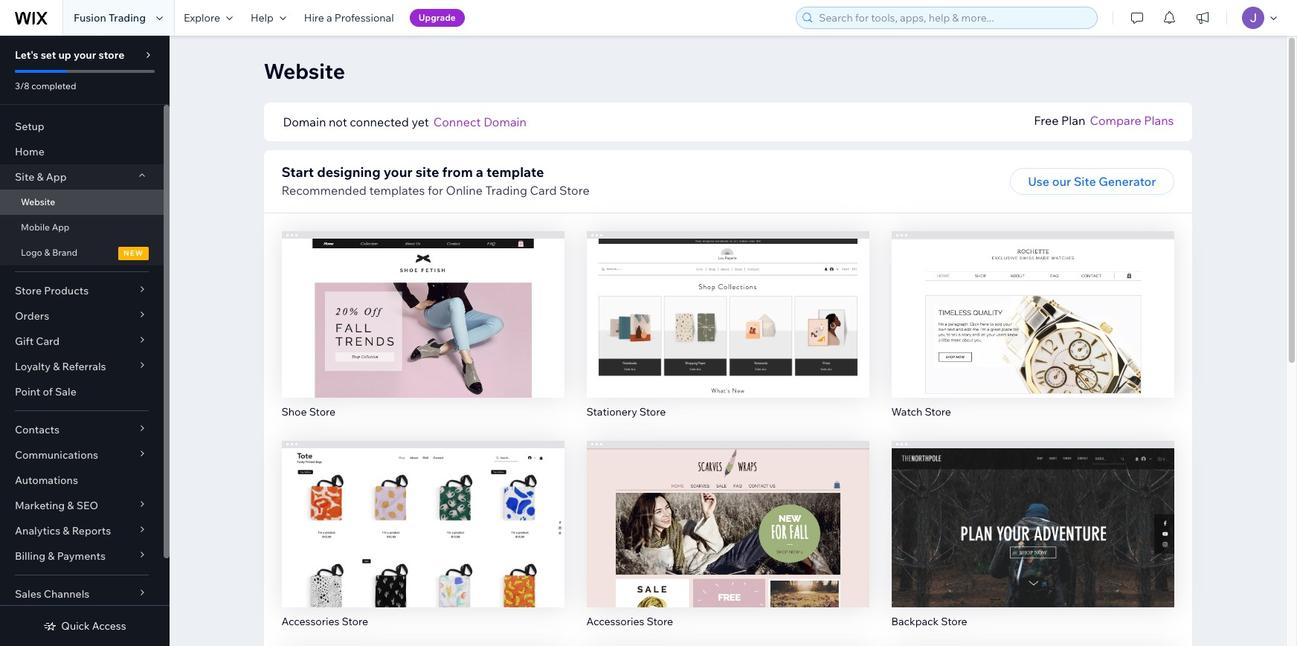 Task type: describe. For each thing, give the bounding box(es) containing it.
plans
[[1144, 113, 1174, 128]]

help button
[[242, 0, 295, 36]]

& for billing
[[48, 550, 55, 563]]

sales channels button
[[0, 582, 164, 607]]

site inside button
[[1074, 174, 1096, 189]]

orders button
[[0, 304, 164, 329]]

analytics & reports button
[[0, 519, 164, 544]]

marketing & seo button
[[0, 493, 164, 519]]

quick access
[[61, 620, 126, 633]]

sales channels
[[15, 588, 90, 601]]

your inside start designing your site from a template recommended templates for online trading card store
[[384, 164, 413, 181]]

app inside mobile app link
[[52, 222, 70, 233]]

connect domain button
[[434, 113, 527, 131]]

help
[[251, 11, 274, 25]]

generator
[[1099, 174, 1157, 189]]

billing & payments
[[15, 550, 106, 563]]

referrals
[[62, 360, 106, 373]]

seo
[[76, 499, 98, 513]]

billing
[[15, 550, 45, 563]]

up
[[58, 48, 71, 62]]

communications button
[[0, 443, 164, 468]]

view button for backpack store
[[1001, 530, 1065, 557]]

home
[[15, 145, 44, 158]]

shoe
[[282, 405, 307, 419]]

mobile
[[21, 222, 50, 233]]

use our site generator button
[[1010, 168, 1174, 195]]

mobile app
[[21, 222, 70, 233]]

hire a professional
[[304, 11, 394, 25]]

brand
[[52, 247, 78, 258]]

free plan compare plans
[[1034, 113, 1174, 128]]

view for backpack store
[[1019, 536, 1047, 551]]

contacts
[[15, 423, 60, 437]]

quick access button
[[43, 620, 126, 633]]

sidebar element
[[0, 36, 170, 647]]

not
[[329, 115, 347, 129]]

contacts button
[[0, 417, 164, 443]]

view button for stationery store
[[696, 321, 760, 347]]

edit button for accessories store's view button
[[697, 499, 759, 526]]

loyalty & referrals button
[[0, 354, 164, 379]]

edit button for view button related to shoe store
[[392, 289, 454, 316]]

of
[[43, 385, 53, 399]]

edit for accessories store's view button
[[717, 505, 739, 520]]

billing & payments button
[[0, 544, 164, 569]]

2 accessories store from the left
[[587, 615, 673, 628]]

upgrade button
[[410, 9, 465, 27]]

automations
[[15, 474, 78, 487]]

card inside start designing your site from a template recommended templates for online trading card store
[[530, 183, 557, 198]]

templates
[[369, 183, 425, 198]]

& for logo
[[44, 247, 50, 258]]

upgrade
[[419, 12, 456, 23]]

& for loyalty
[[53, 360, 60, 373]]

Search for tools, apps, help & more... field
[[815, 7, 1093, 28]]

compare
[[1090, 113, 1142, 128]]

store products button
[[0, 278, 164, 304]]

1 domain from the left
[[283, 115, 326, 129]]

logo & brand
[[21, 247, 78, 258]]

orders
[[15, 310, 49, 323]]

set
[[41, 48, 56, 62]]

analytics
[[15, 525, 60, 538]]

site & app button
[[0, 164, 164, 190]]

automations link
[[0, 468, 164, 493]]

hire a professional link
[[295, 0, 403, 36]]

store inside start designing your site from a template recommended templates for online trading card store
[[560, 183, 590, 198]]

from
[[442, 164, 473, 181]]

template
[[487, 164, 544, 181]]

online
[[446, 183, 483, 198]]

home link
[[0, 139, 164, 164]]

start
[[282, 164, 314, 181]]

setup
[[15, 120, 44, 133]]

our
[[1053, 174, 1071, 189]]

your inside sidebar element
[[74, 48, 96, 62]]

stationery
[[587, 405, 637, 419]]

access
[[92, 620, 126, 633]]

hire
[[304, 11, 324, 25]]

let's
[[15, 48, 38, 62]]

trading inside start designing your site from a template recommended templates for online trading card store
[[485, 183, 527, 198]]

store
[[99, 48, 125, 62]]

reports
[[72, 525, 111, 538]]

& for analytics
[[63, 525, 70, 538]]

store products
[[15, 284, 89, 298]]

view for shoe store
[[409, 327, 437, 341]]

loyalty
[[15, 360, 51, 373]]

& for site
[[37, 170, 44, 184]]

point
[[15, 385, 40, 399]]

designing
[[317, 164, 381, 181]]



Task type: vqa. For each thing, say whether or not it's contained in the screenshot.
show
no



Task type: locate. For each thing, give the bounding box(es) containing it.
new
[[124, 248, 144, 258]]

connect
[[434, 115, 481, 129]]

completed
[[31, 80, 76, 92]]

accessories
[[282, 615, 340, 628], [587, 615, 645, 628]]

channels
[[44, 588, 90, 601]]

website
[[264, 58, 345, 84], [21, 196, 55, 208]]

compare plans button
[[1090, 112, 1174, 129]]

communications
[[15, 449, 98, 462]]

1 horizontal spatial card
[[530, 183, 557, 198]]

sales
[[15, 588, 41, 601]]

1 accessories store from the left
[[282, 615, 368, 628]]

watch
[[892, 405, 923, 419]]

your
[[74, 48, 96, 62], [384, 164, 413, 181]]

point of sale link
[[0, 379, 164, 405]]

0 vertical spatial card
[[530, 183, 557, 198]]

edit button
[[392, 289, 454, 316], [697, 289, 759, 316], [1002, 289, 1064, 316], [392, 499, 454, 526], [697, 499, 759, 526], [1002, 499, 1064, 526]]

2 domain from the left
[[484, 115, 527, 129]]

website down site & app
[[21, 196, 55, 208]]

0 horizontal spatial your
[[74, 48, 96, 62]]

payments
[[57, 550, 106, 563]]

gift card
[[15, 335, 60, 348]]

app up website link
[[46, 170, 67, 184]]

1 vertical spatial a
[[476, 164, 484, 181]]

1 horizontal spatial accessories
[[587, 615, 645, 628]]

site right our
[[1074, 174, 1096, 189]]

mobile app link
[[0, 215, 164, 240]]

a inside the hire a professional link
[[327, 11, 332, 25]]

view button for watch store
[[1001, 321, 1065, 347]]

explore
[[184, 11, 220, 25]]

point of sale
[[15, 385, 76, 399]]

view button
[[391, 321, 455, 347], [696, 321, 760, 347], [1001, 321, 1065, 347], [696, 530, 760, 557], [1001, 530, 1065, 557]]

card right gift
[[36, 335, 60, 348]]

connected
[[350, 115, 409, 129]]

view button for shoe store
[[391, 321, 455, 347]]

view for watch store
[[1019, 327, 1047, 341]]

& for marketing
[[67, 499, 74, 513]]

app right mobile
[[52, 222, 70, 233]]

0 horizontal spatial domain
[[283, 115, 326, 129]]

let's set up your store
[[15, 48, 125, 62]]

fusion
[[74, 11, 106, 25]]

0 horizontal spatial card
[[36, 335, 60, 348]]

a right from
[[476, 164, 484, 181]]

store inside store products dropdown button
[[15, 284, 42, 298]]

1 horizontal spatial your
[[384, 164, 413, 181]]

quick
[[61, 620, 90, 633]]

0 vertical spatial a
[[327, 11, 332, 25]]

setup link
[[0, 114, 164, 139]]

& right logo
[[44, 247, 50, 258]]

start designing your site from a template recommended templates for online trading card store
[[282, 164, 590, 198]]

recommended
[[282, 183, 367, 198]]

& down home
[[37, 170, 44, 184]]

1 vertical spatial website
[[21, 196, 55, 208]]

view for stationery store
[[714, 327, 742, 341]]

1 vertical spatial your
[[384, 164, 413, 181]]

accessories store
[[282, 615, 368, 628], [587, 615, 673, 628]]

& left reports
[[63, 525, 70, 538]]

gift card button
[[0, 329, 164, 354]]

watch store
[[892, 405, 951, 419]]

analytics & reports
[[15, 525, 111, 538]]

&
[[37, 170, 44, 184], [44, 247, 50, 258], [53, 360, 60, 373], [67, 499, 74, 513], [63, 525, 70, 538], [48, 550, 55, 563]]

marketing
[[15, 499, 65, 513]]

your up templates
[[384, 164, 413, 181]]

view for accessories store
[[714, 536, 742, 551]]

edit button for view button corresponding to backpack store
[[1002, 499, 1064, 526]]

website down "hire"
[[264, 58, 345, 84]]

edit for view button corresponding to stationery store
[[717, 295, 739, 310]]

2 accessories from the left
[[587, 615, 645, 628]]

& right loyalty
[[53, 360, 60, 373]]

& inside site & app popup button
[[37, 170, 44, 184]]

1 horizontal spatial site
[[1074, 174, 1096, 189]]

edit button for view button associated with watch store
[[1002, 289, 1064, 316]]

& inside billing & payments popup button
[[48, 550, 55, 563]]

0 vertical spatial website
[[264, 58, 345, 84]]

app
[[46, 170, 67, 184], [52, 222, 70, 233]]

website link
[[0, 190, 164, 215]]

site & app
[[15, 170, 67, 184]]

0 horizontal spatial accessories
[[282, 615, 340, 628]]

1 horizontal spatial accessories store
[[587, 615, 673, 628]]

trading down template
[[485, 183, 527, 198]]

professional
[[335, 11, 394, 25]]

backpack store
[[892, 615, 968, 628]]

store
[[560, 183, 590, 198], [15, 284, 42, 298], [309, 405, 336, 419], [640, 405, 666, 419], [925, 405, 951, 419], [342, 615, 368, 628], [647, 615, 673, 628], [941, 615, 968, 628]]

logo
[[21, 247, 42, 258]]

app inside site & app popup button
[[46, 170, 67, 184]]

view
[[409, 327, 437, 341], [714, 327, 742, 341], [1019, 327, 1047, 341], [714, 536, 742, 551], [1019, 536, 1047, 551]]

0 vertical spatial trading
[[109, 11, 146, 25]]

0 horizontal spatial a
[[327, 11, 332, 25]]

your right up
[[74, 48, 96, 62]]

sale
[[55, 385, 76, 399]]

1 vertical spatial card
[[36, 335, 60, 348]]

& left seo
[[67, 499, 74, 513]]

edit for view button associated with watch store
[[1022, 295, 1044, 310]]

0 horizontal spatial trading
[[109, 11, 146, 25]]

site
[[416, 164, 439, 181]]

domain not connected yet connect domain
[[283, 115, 527, 129]]

use
[[1028, 174, 1050, 189]]

marketing & seo
[[15, 499, 98, 513]]

1 horizontal spatial a
[[476, 164, 484, 181]]

edit for view button corresponding to backpack store
[[1022, 505, 1044, 520]]

1 horizontal spatial trading
[[485, 183, 527, 198]]

a inside start designing your site from a template recommended templates for online trading card store
[[476, 164, 484, 181]]

site
[[15, 170, 34, 184], [1074, 174, 1096, 189]]

& inside loyalty & referrals dropdown button
[[53, 360, 60, 373]]

0 horizontal spatial website
[[21, 196, 55, 208]]

domain right connect
[[484, 115, 527, 129]]

site inside popup button
[[15, 170, 34, 184]]

1 horizontal spatial domain
[[484, 115, 527, 129]]

site down home
[[15, 170, 34, 184]]

a right "hire"
[[327, 11, 332, 25]]

0 vertical spatial your
[[74, 48, 96, 62]]

for
[[428, 183, 443, 198]]

backpack
[[892, 615, 939, 628]]

a
[[327, 11, 332, 25], [476, 164, 484, 181]]

1 vertical spatial trading
[[485, 183, 527, 198]]

& right billing
[[48, 550, 55, 563]]

1 vertical spatial app
[[52, 222, 70, 233]]

free
[[1034, 113, 1059, 128]]

view button for accessories store
[[696, 530, 760, 557]]

& inside the analytics & reports dropdown button
[[63, 525, 70, 538]]

trading right fusion on the left of page
[[109, 11, 146, 25]]

domain
[[283, 115, 326, 129], [484, 115, 527, 129]]

1 accessories from the left
[[282, 615, 340, 628]]

plan
[[1062, 113, 1086, 128]]

edit for view button related to shoe store
[[412, 295, 434, 310]]

use our site generator
[[1028, 174, 1157, 189]]

3/8 completed
[[15, 80, 76, 92]]

fusion trading
[[74, 11, 146, 25]]

1 horizontal spatial website
[[264, 58, 345, 84]]

0 vertical spatial app
[[46, 170, 67, 184]]

gift
[[15, 335, 34, 348]]

& inside marketing & seo dropdown button
[[67, 499, 74, 513]]

loyalty & referrals
[[15, 360, 106, 373]]

card inside gift card dropdown button
[[36, 335, 60, 348]]

products
[[44, 284, 89, 298]]

website inside sidebar element
[[21, 196, 55, 208]]

yet
[[412, 115, 429, 129]]

0 horizontal spatial site
[[15, 170, 34, 184]]

stationery store
[[587, 405, 666, 419]]

domain left not
[[283, 115, 326, 129]]

edit button for view button corresponding to stationery store
[[697, 289, 759, 316]]

card down template
[[530, 183, 557, 198]]

0 horizontal spatial accessories store
[[282, 615, 368, 628]]



